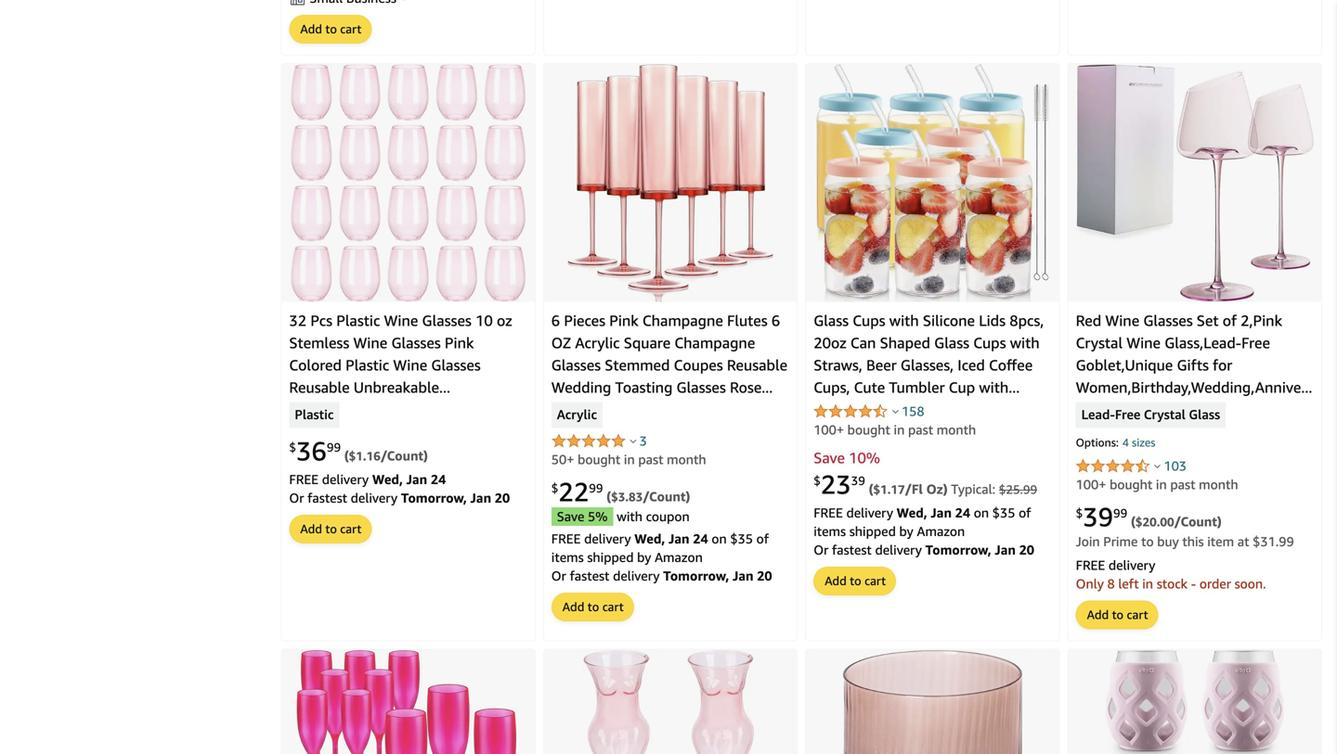 Task type: describe. For each thing, give the bounding box(es) containing it.
cups,
[[814, 379, 850, 397]]

free delivery wed, jan 24 for 23
[[814, 506, 974, 521]]

glasses down toasting
[[628, 401, 678, 419]]

silicone
[[923, 312, 975, 330]]

typical:
[[951, 482, 996, 497]]

or fastest delivery tomorrow, jan 20 element for 23
[[814, 543, 1034, 558]]

39 inside save 10% $ 23 39 ( $1.17 /fl oz) typical: $25.99
[[851, 474, 865, 488]]

plastic up 36
[[295, 407, 334, 424]]

( for 22
[[607, 489, 611, 505]]

iced
[[958, 357, 985, 374]]

5%
[[588, 509, 608, 525]]

bride
[[551, 401, 586, 419]]

$1.17
[[873, 483, 905, 497]]

for inside red wine glasses set of 2,pink crystal wine glass,lead-free goblet,unique gifts for women,birthday,wedding,anniversar
[[1213, 357, 1233, 374]]

free inside $ 36 99 ( $1.16 /count) free delivery wed, jan 24 or fastest delivery tomorrow, jan 20
[[289, 472, 319, 488]]

32
[[289, 312, 307, 330]]

free inside $ 39 99 ( $20.00 /count) join prime to buy this item at $31.99 free delivery only 8 left in stock - order soon.
[[1076, 558, 1105, 574]]

join
[[1076, 535, 1100, 550]]

on $35 of items shipped by amazon for (
[[551, 532, 769, 566]]

of inside red wine glasses set of 2,pink crystal wine glass,lead-free goblet,unique gifts for women,birthday,wedding,anniversar
[[1223, 312, 1237, 330]]

layhit 32 pcs plastic wine glasses 10 oz stemless wine glasses pink colored plastic wine glasses reusable unbreakable shat... image
[[291, 64, 526, 302]]

99 for 22
[[589, 481, 603, 496]]

with up the shaped
[[889, 312, 919, 330]]

50+ bought in past month
[[551, 452, 706, 468]]

pttitvttiptter red wine glasses set of 2,pink crystal wine glass,lead-free goblet,unique gifts for women,birthday,wedding,... image
[[1076, 64, 1314, 302]]

158 link
[[902, 404, 925, 419]]

4
[[1123, 437, 1129, 450]]

/count) for 36
[[381, 449, 428, 464]]

or fastest delivery tomorrow, jan 20 for (
[[551, 569, 772, 584]]

delivery inside $ 39 99 ( $20.00 /count) join prime to buy this item at $31.99 free delivery only 8 left in stock - order soon.
[[1109, 558, 1156, 574]]

for inside 32 pcs plastic wine glasses 10 oz stemless wine glasses pink colored plastic wine glasses reusable unbreakable shatterproof plastic wine cups for wine champagne parties wedding, pink
[[502, 401, 522, 419]]

$ 36 99 ( $1.16 /count) free delivery wed, jan 24 or fastest delivery tomorrow, jan 20
[[289, 436, 510, 506]]

glass cups with silicone lids 8pcs, 20oz can shaped glass cups with straws, beer glasses, iced coffee cups, cute tumbler cup with cleaning brush, ideal for cocktail, tea, gift, pink & blue
[[814, 312, 1044, 441]]

10
[[475, 312, 493, 330]]

past for 10%
[[908, 423, 933, 438]]

tea,
[[814, 424, 841, 441]]

reusable inside 32 pcs plastic wine glasses 10 oz stemless wine glasses pink colored plastic wine glasses reusable unbreakable shatterproof plastic wine cups for wine champagne parties wedding, pink
[[289, 379, 350, 397]]

prime
[[1103, 535, 1138, 550]]

on $35 of items shipped by amazon for 23
[[814, 506, 1031, 540]]

-
[[1191, 577, 1196, 592]]

36
[[296, 436, 327, 467]]

0 vertical spatial or fastest delivery tomorrow, jan 20 element
[[289, 491, 510, 506]]

save 10% link
[[814, 450, 880, 467]]

plastic up unbreakable
[[346, 357, 389, 374]]

crystal inside red wine glasses set of 2,pink crystal wine glass,lead-free goblet,unique gifts for women,birthday,wedding,anniversar
[[1076, 334, 1123, 352]]

christmas
[[551, 446, 618, 463]]

50+
[[551, 452, 574, 468]]

$ for 22
[[551, 481, 558, 496]]

by for 23
[[899, 524, 914, 540]]

gifts
[[1177, 357, 1209, 374]]

6 pieces pink champagne flutes 6 oz acrylic square champagne glasses stemmed coupes reusable wedding toasting glasses rose bride wine glasses for birthday party wedding anniversary christmas (modern)
[[551, 312, 787, 463]]

pieces
[[564, 312, 605, 330]]

rose
[[730, 379, 762, 397]]

colored
[[289, 357, 342, 374]]

4 sizes link
[[1119, 436, 1159, 454]]

$ 39 99 ( $20.00 /count) join prime to buy this item at $31.99 free delivery only 8 left in stock - order soon.
[[1076, 502, 1294, 592]]

popover image for 3
[[630, 439, 636, 444]]

wed, for (
[[634, 532, 665, 547]]

month for 22
[[667, 452, 706, 468]]

beer
[[866, 357, 897, 374]]

lead-free crystal glass
[[1081, 407, 1220, 424]]

stemmed
[[605, 357, 670, 374]]

plastic down unbreakable
[[380, 401, 424, 419]]

for
[[682, 401, 704, 419]]

3
[[639, 434, 647, 449]]

/count) for 22
[[643, 489, 690, 505]]

goblet,unique
[[1076, 357, 1173, 374]]

red
[[1076, 312, 1101, 330]]

2 horizontal spatial cups
[[973, 334, 1006, 352]]

$35 for 22
[[730, 532, 753, 547]]

with down 8pcs,
[[1010, 334, 1040, 352]]

20 for 23
[[1019, 543, 1034, 558]]

23
[[821, 470, 851, 501]]

103
[[1164, 459, 1187, 474]]

glasses left 10
[[422, 312, 472, 330]]

100+ bought in past month for 103
[[1076, 478, 1238, 493]]

bought for 22
[[578, 452, 621, 468]]

stemless
[[289, 334, 349, 352]]

(modern)
[[622, 446, 683, 463]]

popover image for 103
[[1154, 465, 1161, 469]]

39 inside $ 39 99 ( $20.00 /count) join prime to buy this item at $31.99 free delivery only 8 left in stock - order soon.
[[1083, 502, 1113, 533]]

ello cru 17oz stemless wine glass set with protective silicone sleeves, cocktail glass pack perfect for summer patios and ... image
[[1106, 651, 1284, 755]]

&
[[911, 424, 922, 441]]

of for 22
[[756, 532, 769, 547]]

cup
[[949, 379, 975, 397]]

save 10% $ 23 39 ( $1.17 /fl oz) typical: $25.99
[[814, 450, 1037, 501]]

on for 23
[[974, 506, 989, 521]]

options: 4 sizes
[[1076, 437, 1156, 450]]

buy
[[1157, 535, 1179, 550]]

8
[[1107, 577, 1115, 592]]

shipped for (
[[587, 550, 634, 566]]

or for 23
[[814, 543, 829, 558]]

24 for (
[[693, 532, 708, 547]]

2 vertical spatial glass
[[1189, 407, 1220, 424]]

tomorrow, for 23
[[925, 543, 991, 558]]

0 horizontal spatial free
[[1115, 407, 1141, 424]]

left
[[1118, 577, 1139, 592]]

free inside red wine glasses set of 2,pink crystal wine glass,lead-free goblet,unique gifts for women,birthday,wedding,anniversar
[[1242, 334, 1270, 352]]

shipped for 23
[[849, 524, 896, 540]]

ideal
[[922, 401, 955, 419]]

fastest for 23
[[832, 543, 872, 558]]

10%
[[849, 450, 880, 467]]

$ for 39
[[1076, 507, 1083, 521]]

glasses inside red wine glasses set of 2,pink crystal wine glass,lead-free goblet,unique gifts for women,birthday,wedding,anniversar
[[1143, 312, 1193, 330]]

32 pcs plastic wine glasses 10 oz stemless wine glasses pink colored plastic wine glasses reusable unbreakable shatterproof plastic wine cups for wine champagne parties wedding, pink link
[[289, 312, 526, 463]]

8pcs,
[[1010, 312, 1044, 330]]

party
[[551, 424, 587, 441]]

by for (
[[637, 550, 651, 566]]

glasses,
[[901, 357, 954, 374]]

$ 22 99 ( $3.83 /count) save 5% with coupon
[[551, 477, 690, 525]]

2,pink
[[1241, 312, 1282, 330]]

in for 103
[[1156, 478, 1167, 493]]

100+ bought in past month for 158
[[814, 423, 976, 438]]

parties
[[412, 424, 458, 441]]

99 for 36
[[327, 441, 341, 455]]

birthday
[[707, 401, 765, 419]]

1 vertical spatial champagne
[[675, 334, 755, 352]]

100+ for 158
[[814, 423, 844, 438]]

for inside glass cups with silicone lids 8pcs, 20oz can shaped glass cups with straws, beer glasses, iced coffee cups, cute tumbler cup with cleaning brush, ideal for cocktail, tea, gift, pink & blue
[[959, 401, 979, 419]]

/fl
[[905, 482, 923, 497]]

24 inside $ 36 99 ( $1.16 /count) free delivery wed, jan 24 or fastest delivery tomorrow, jan 20
[[431, 472, 446, 488]]

2 vertical spatial past
[[1170, 478, 1196, 493]]

1 horizontal spatial cups
[[853, 312, 886, 330]]

1 vertical spatial wedding
[[591, 424, 651, 441]]

only
[[1076, 577, 1104, 592]]

coupon
[[646, 509, 690, 525]]

$25.99
[[999, 483, 1037, 497]]

$31.99
[[1253, 535, 1294, 550]]

red wine glasses set of 2,pink crystal wine glass,lead-free goblet,unique gifts for women,birthday,wedding,anniversar
[[1076, 312, 1337, 419]]

cute
[[854, 379, 885, 397]]

unbreakable
[[354, 379, 439, 397]]

$ for 36
[[289, 441, 296, 455]]

fastest for (
[[570, 569, 610, 584]]

at
[[1238, 535, 1249, 550]]

plastic right pcs
[[336, 312, 380, 330]]

tomorrow, inside $ 36 99 ( $1.16 /count) free delivery wed, jan 24 or fastest delivery tomorrow, jan 20
[[401, 491, 467, 506]]

soon.
[[1235, 577, 1266, 592]]

22
[[558, 477, 589, 508]]

order
[[1200, 577, 1231, 592]]

in inside $ 39 99 ( $20.00 /count) join prime to buy this item at $31.99 free delivery only 8 left in stock - order soon.
[[1142, 577, 1153, 592]]

with inside $ 22 99 ( $3.83 /count) save 5% with coupon
[[617, 509, 643, 525]]

gift,
[[845, 424, 874, 441]]

item
[[1207, 535, 1234, 550]]

lead-
[[1081, 407, 1115, 424]]

1 horizontal spatial crystal
[[1144, 407, 1186, 424]]

blue
[[926, 424, 955, 441]]

free delivery wed, jan 24 for (
[[551, 532, 712, 547]]

0 vertical spatial champagne
[[643, 312, 723, 330]]

wedding,
[[462, 424, 526, 441]]

2 vertical spatial bought
[[1110, 478, 1153, 493]]

103 link
[[1164, 459, 1187, 474]]

free delivery wed, jan 24 on $35 of items shipped by amazon element for 23
[[814, 506, 1031, 540]]

free down the 22
[[551, 532, 581, 547]]

32 pcs plastic wine glasses 10 oz stemless wine glasses pink colored plastic wine glasses reusable unbreakable shatterproof plastic wine cups for wine champagne parties wedding, pink
[[289, 312, 526, 463]]

champagne inside 32 pcs plastic wine glasses 10 oz stemless wine glasses pink colored plastic wine glasses reusable unbreakable shatterproof plastic wine cups for wine champagne parties wedding, pink
[[327, 424, 408, 441]]

doitool miss wine glass body glass set of 2 clear cocktail glass body shaped, unique martini glasses beauty body shaped wi... image
[[583, 651, 758, 755]]

glasses up unbreakable
[[391, 334, 441, 352]]

glasses down oz
[[551, 357, 601, 374]]

coupes
[[674, 357, 723, 374]]

or fastest delivery tomorrow, jan 20 element for (
[[551, 569, 772, 584]]

oz
[[551, 334, 571, 352]]



Task type: locate. For each thing, give the bounding box(es) containing it.
( for 36
[[344, 449, 349, 464]]

99 up 5%
[[589, 481, 603, 496]]

$
[[289, 441, 296, 455], [814, 474, 821, 488], [551, 481, 558, 496], [1076, 507, 1083, 521]]

0 horizontal spatial or
[[289, 491, 304, 506]]

1 vertical spatial acrylic
[[557, 407, 597, 424]]

$ down save 10% link at the right of the page
[[814, 474, 821, 488]]

items
[[814, 524, 846, 540], [551, 550, 584, 566]]

0 horizontal spatial on $35 of items shipped by amazon
[[551, 532, 769, 566]]

free down 36
[[289, 472, 319, 488]]

free down 23 on the right of the page
[[814, 506, 843, 521]]

0 horizontal spatial shipped
[[587, 550, 634, 566]]

or fastest delivery tomorrow, jan 20 for 23
[[814, 543, 1034, 558]]

1 horizontal spatial 24
[[693, 532, 708, 547]]

past down 158 link
[[908, 423, 933, 438]]

100+ bought in past month down 103
[[1076, 478, 1238, 493]]

1 vertical spatial or fastest delivery tomorrow, jan 20 element
[[814, 543, 1034, 558]]

wedding
[[551, 379, 611, 397], [591, 424, 651, 441]]

100+ bought in past month down popover icon
[[814, 423, 976, 438]]

0 vertical spatial by
[[899, 524, 914, 540]]

wedding up 50+ bought in past month
[[591, 424, 651, 441]]

$ inside $ 36 99 ( $1.16 /count) free delivery wed, jan 24 or fastest delivery tomorrow, jan 20
[[289, 441, 296, 455]]

1 vertical spatial bought
[[578, 452, 621, 468]]

tomorrow, down parties
[[401, 491, 467, 506]]

0 vertical spatial 100+ bought in past month
[[814, 423, 976, 438]]

0 horizontal spatial 99
[[327, 441, 341, 455]]

on $35 of items shipped by amazon down /fl
[[814, 506, 1031, 540]]

mary square 47874 ribbed rose pink 12 ounce glass cocktail mocktail drinking glass image
[[842, 651, 1023, 755]]

with down the coffee
[[979, 379, 1009, 397]]

wed,
[[372, 472, 403, 488], [897, 506, 927, 521], [634, 532, 665, 547]]

glass down the gifts
[[1189, 407, 1220, 424]]

$ inside $ 39 99 ( $20.00 /count) join prime to buy this item at $31.99 free delivery only 8 left in stock - order soon.
[[1076, 507, 1083, 521]]

2 vertical spatial or
[[551, 569, 566, 584]]

cups up wedding,
[[466, 401, 498, 419]]

cart
[[340, 22, 362, 36], [340, 522, 362, 537], [865, 574, 886, 589], [602, 600, 624, 615], [1127, 608, 1148, 623]]

save down 'tea,'
[[814, 450, 845, 467]]

of
[[1223, 312, 1237, 330], [1019, 506, 1031, 521], [756, 532, 769, 547]]

or down 23 on the right of the page
[[814, 543, 829, 558]]

2 vertical spatial 24
[[693, 532, 708, 547]]

0 vertical spatial crystal
[[1076, 334, 1123, 352]]

in down 103
[[1156, 478, 1167, 493]]

glasses down 10
[[431, 357, 481, 374]]

anniversary
[[655, 424, 735, 441]]

( down 10%
[[869, 482, 873, 497]]

/count) up this
[[1174, 515, 1222, 530]]

glass down silicone
[[934, 334, 970, 352]]

0 horizontal spatial or fastest delivery tomorrow, jan 20 element
[[289, 491, 510, 506]]

on
[[974, 506, 989, 521], [712, 532, 727, 547]]

1 horizontal spatial 100+
[[1076, 478, 1106, 493]]

0 horizontal spatial on
[[712, 532, 727, 547]]

( up prime
[[1131, 515, 1136, 530]]

$20.00
[[1136, 516, 1174, 530]]

tomorrow,
[[401, 491, 467, 506], [925, 543, 991, 558], [663, 569, 729, 584]]

or fastest delivery tomorrow, jan 20 down coupon
[[551, 569, 772, 584]]

or inside $ 36 99 ( $1.16 /count) free delivery wed, jan 24 or fastest delivery tomorrow, jan 20
[[289, 491, 304, 506]]

1 horizontal spatial popover image
[[1154, 465, 1161, 469]]

amazon down coupon
[[655, 550, 703, 566]]

1 horizontal spatial or
[[551, 569, 566, 584]]

plastic
[[336, 312, 380, 330], [346, 357, 389, 374], [380, 401, 424, 419], [295, 407, 334, 424]]

1 horizontal spatial wed,
[[634, 532, 665, 547]]

flutes
[[727, 312, 768, 330]]

0 vertical spatial or fastest delivery tomorrow, jan 20
[[814, 543, 1034, 558]]

reusable down 'colored'
[[289, 379, 350, 397]]

tomorrow, down coupon
[[663, 569, 729, 584]]

past down 3
[[638, 452, 663, 468]]

0 vertical spatial on
[[974, 506, 989, 521]]

0 vertical spatial 20
[[495, 491, 510, 506]]

popover image
[[630, 439, 636, 444], [1154, 465, 1161, 469]]

158
[[902, 404, 925, 419]]

for
[[1213, 357, 1233, 374], [502, 401, 522, 419], [959, 401, 979, 419]]

$ inside $ 22 99 ( $3.83 /count) save 5% with coupon
[[551, 481, 558, 496]]

1 vertical spatial glass
[[934, 334, 970, 352]]

1 vertical spatial free
[[1115, 407, 1141, 424]]

0 horizontal spatial glass
[[814, 312, 849, 330]]

2 horizontal spatial 20
[[1019, 543, 1034, 558]]

month
[[937, 423, 976, 438], [667, 452, 706, 468], [1199, 478, 1238, 493]]

0 horizontal spatial by
[[637, 550, 651, 566]]

glass,lead-
[[1165, 334, 1242, 352]]

free down 2,pink
[[1242, 334, 1270, 352]]

2 horizontal spatial glass
[[1189, 407, 1220, 424]]

0 horizontal spatial items
[[551, 550, 584, 566]]

$3.83
[[611, 490, 643, 505]]

3 link
[[639, 434, 647, 449]]

oz
[[497, 312, 512, 330]]

/count) for 39
[[1174, 515, 1222, 530]]

1 horizontal spatial 39
[[1083, 502, 1113, 533]]

1 horizontal spatial items
[[814, 524, 846, 540]]

99 inside $ 36 99 ( $1.16 /count) free delivery wed, jan 24 or fastest delivery tomorrow, jan 20
[[327, 441, 341, 455]]

add to cart button
[[290, 16, 371, 43], [290, 516, 371, 543], [815, 568, 895, 595], [552, 594, 633, 621], [1077, 602, 1158, 629]]

0 horizontal spatial cups
[[466, 401, 498, 419]]

free delivery wed, jan 24 down $ 22 99 ( $3.83 /count) save 5% with coupon
[[551, 532, 712, 547]]

by down coupon
[[637, 550, 651, 566]]

fastest inside $ 36 99 ( $1.16 /count) free delivery wed, jan 24 or fastest delivery tomorrow, jan 20
[[308, 491, 347, 506]]

0 vertical spatial or
[[289, 491, 304, 506]]

6 up oz
[[551, 312, 560, 330]]

6 pieces pink champagne flutes 6 oz acrylic square champagne glasses stemmed coupes reusable wedding toasting glasses rose... image
[[568, 64, 773, 302]]

6 pieces pink champagne flutes 6 oz acrylic square champagne glasses stemmed coupes reusable wedding toasting glasses rose bride wine glasses for birthday party wedding anniversary christmas (modern) link
[[551, 312, 787, 463]]

can
[[850, 334, 876, 352]]

/count) inside $ 39 99 ( $20.00 /count) join prime to buy this item at $31.99 free delivery only 8 left in stock - order soon.
[[1174, 515, 1222, 530]]

6 right flutes
[[772, 312, 780, 330]]

39 up join
[[1083, 502, 1113, 533]]

glass cups with silicone lids 8pcs, 20oz can shaped glass cups with straws, beer glasses, iced coffee cups, cute tumbler cup with cleaning brush, ideal for cocktail, tea, gift, pink & blue link
[[814, 312, 1044, 441]]

shatterproof
[[289, 401, 376, 419]]

reusable up rose
[[727, 357, 787, 374]]

1 vertical spatial fastest
[[832, 543, 872, 558]]

amazon for (
[[655, 550, 703, 566]]

0 vertical spatial 24
[[431, 472, 446, 488]]

glasses down "coupes"
[[677, 379, 726, 397]]

add
[[300, 22, 322, 36], [300, 522, 322, 537], [825, 574, 847, 589], [563, 600, 584, 615], [1087, 608, 1109, 623]]

month for 10%
[[937, 423, 976, 438]]

99 for 39
[[1113, 507, 1128, 521]]

to inside $ 39 99 ( $20.00 /count) join prime to buy this item at $31.99 free delivery only 8 left in stock - order soon.
[[1141, 535, 1154, 550]]

on $35 of items shipped by amazon
[[814, 506, 1031, 540], [551, 532, 769, 566]]

2 horizontal spatial or fastest delivery tomorrow, jan 20 element
[[814, 543, 1034, 558]]

shipped down 5%
[[587, 550, 634, 566]]

reusable
[[727, 357, 787, 374], [289, 379, 350, 397]]

free delivery wed, jan 24 on $35 of items shipped by amazon element
[[814, 506, 1031, 540], [551, 532, 769, 566]]

amazon down oz)
[[917, 524, 965, 540]]

popover image
[[892, 410, 899, 414]]

items down the 22
[[551, 550, 584, 566]]

1 vertical spatial 39
[[1083, 502, 1113, 533]]

$ down the 50+ at left
[[551, 481, 558, 496]]

free delivery wed, jan 24 on $35 of items shipped by amazon element down coupon
[[551, 532, 769, 566]]

/count) inside $ 22 99 ( $3.83 /count) save 5% with coupon
[[643, 489, 690, 505]]

wed, down $1.16
[[372, 472, 403, 488]]

or for (
[[551, 569, 566, 584]]

bought for 10%
[[848, 423, 890, 438]]

100+ for 103
[[1076, 478, 1106, 493]]

1 vertical spatial wed,
[[897, 506, 927, 521]]

20
[[495, 491, 510, 506], [1019, 543, 1034, 558], [757, 569, 772, 584]]

with down "$3.83"
[[617, 509, 643, 525]]

1 horizontal spatial for
[[959, 401, 979, 419]]

delivery
[[322, 472, 369, 488], [351, 491, 398, 506], [846, 506, 893, 521], [584, 532, 631, 547], [875, 543, 922, 558], [1109, 558, 1156, 574], [613, 569, 660, 584]]

100+ down cleaning
[[814, 423, 844, 438]]

popover image left 3
[[630, 439, 636, 444]]

month down ideal
[[937, 423, 976, 438]]

2 vertical spatial tomorrow,
[[663, 569, 729, 584]]

glass up 20oz
[[814, 312, 849, 330]]

champagne up "coupes"
[[675, 334, 755, 352]]

( inside save 10% $ 23 39 ( $1.17 /fl oz) typical: $25.99
[[869, 482, 873, 497]]

tumbler
[[889, 379, 945, 397]]

shipped
[[849, 524, 896, 540], [587, 550, 634, 566]]

( inside $ 22 99 ( $3.83 /count) save 5% with coupon
[[607, 489, 611, 505]]

shipped down the $1.17 at the bottom of the page
[[849, 524, 896, 540]]

100+ bought in past month
[[814, 423, 976, 438], [1076, 478, 1238, 493]]

this
[[1182, 535, 1204, 550]]

in for 158
[[894, 423, 905, 438]]

of for 10%
[[1019, 506, 1031, 521]]

straws,
[[814, 357, 862, 374]]

1 vertical spatial of
[[1019, 506, 1031, 521]]

1 vertical spatial $35
[[730, 532, 753, 547]]

2 horizontal spatial wed,
[[897, 506, 927, 521]]

$ up join
[[1076, 507, 1083, 521]]

0 horizontal spatial popover image
[[630, 439, 636, 444]]

options:
[[1076, 437, 1119, 450]]

or fastest delivery tomorrow, jan 20 element
[[289, 491, 510, 506], [814, 543, 1034, 558], [551, 569, 772, 584]]

2 horizontal spatial month
[[1199, 478, 1238, 493]]

0 vertical spatial bought
[[848, 423, 890, 438]]

or fastest delivery tomorrow, jan 20 element down free delivery wed, jan 24 element
[[289, 491, 510, 506]]

0 horizontal spatial /count)
[[381, 449, 428, 464]]

tomorrow, down typical:
[[925, 543, 991, 558]]

99
[[327, 441, 341, 455], [589, 481, 603, 496], [1113, 507, 1128, 521]]

1 vertical spatial or fastest delivery tomorrow, jan 20
[[551, 569, 772, 584]]

2 vertical spatial or fastest delivery tomorrow, jan 20 element
[[551, 569, 772, 584]]

1 horizontal spatial free delivery wed, jan 24
[[814, 506, 974, 521]]

in
[[894, 423, 905, 438], [624, 452, 635, 468], [1156, 478, 1167, 493], [1142, 577, 1153, 592]]

fastest down 23 on the right of the page
[[832, 543, 872, 558]]

save inside save 10% $ 23 39 ( $1.17 /fl oz) typical: $25.99
[[814, 450, 845, 467]]

wed, down coupon
[[634, 532, 665, 547]]

0 horizontal spatial $35
[[730, 532, 753, 547]]

cups down lids
[[973, 334, 1006, 352]]

1 horizontal spatial or fastest delivery tomorrow, jan 20 element
[[551, 569, 772, 584]]

champagne up square
[[643, 312, 723, 330]]

free
[[289, 472, 319, 488], [814, 506, 843, 521], [551, 532, 581, 547], [1076, 558, 1105, 574]]

0 vertical spatial items
[[814, 524, 846, 540]]

or fastest delivery tomorrow, jan 20 down /fl
[[814, 543, 1034, 558]]

homberking glass cups with silicone lids 8pcs, 20oz can shaped glass cups with straws, beer glasses, iced coffee cups, cut... image
[[816, 64, 1049, 302]]

brush,
[[876, 401, 918, 419]]

0 vertical spatial fastest
[[308, 491, 347, 506]]

1 horizontal spatial shipped
[[849, 524, 896, 540]]

items down 23 on the right of the page
[[814, 524, 846, 540]]

to
[[325, 22, 337, 36], [325, 522, 337, 537], [1141, 535, 1154, 550], [850, 574, 861, 589], [588, 600, 599, 615], [1112, 608, 1124, 623]]

0 vertical spatial shipped
[[849, 524, 896, 540]]

99 inside $ 39 99 ( $20.00 /count) join prime to buy this item at $31.99 free delivery only 8 left in stock - order soon.
[[1113, 507, 1128, 521]]

tomorrow, for (
[[663, 569, 729, 584]]

/count) inside $ 36 99 ( $1.16 /count) free delivery wed, jan 24 or fastest delivery tomorrow, jan 20
[[381, 449, 428, 464]]

crystal up sizes
[[1144, 407, 1186, 424]]

pink inside "6 pieces pink champagne flutes 6 oz acrylic square champagne glasses stemmed coupes reusable wedding toasting glasses rose bride wine glasses for birthday party wedding anniversary christmas (modern)"
[[609, 312, 639, 330]]

99 left $1.16
[[327, 441, 341, 455]]

acrylic up christmas
[[557, 407, 597, 424]]

1 6 from the left
[[551, 312, 560, 330]]

2 horizontal spatial tomorrow,
[[925, 543, 991, 558]]

( inside $ 36 99 ( $1.16 /count) free delivery wed, jan 24 or fastest delivery tomorrow, jan 20
[[344, 449, 349, 464]]

month down anniversary
[[667, 452, 706, 468]]

0 horizontal spatial of
[[756, 532, 769, 547]]

2 horizontal spatial past
[[1170, 478, 1196, 493]]

0 horizontal spatial for
[[502, 401, 522, 419]]

/count) up coupon
[[643, 489, 690, 505]]

0 horizontal spatial 24
[[431, 472, 446, 488]]

items for 23
[[814, 524, 846, 540]]

2 6 from the left
[[772, 312, 780, 330]]

for up wedding,
[[502, 401, 522, 419]]

wine
[[384, 312, 418, 330], [1105, 312, 1140, 330], [353, 334, 387, 352], [1127, 334, 1161, 352], [393, 357, 427, 374], [428, 401, 462, 419], [590, 401, 625, 419], [289, 424, 323, 441]]

past for 22
[[638, 452, 663, 468]]

pink inside glass cups with silicone lids 8pcs, 20oz can shaped glass cups with straws, beer glasses, iced coffee cups, cute tumbler cup with cleaning brush, ideal for cocktail, tea, gift, pink & blue
[[878, 424, 907, 441]]

wed, down /fl
[[897, 506, 927, 521]]

free delivery wed, jan 24 element
[[289, 472, 446, 488]]

lids
[[979, 312, 1006, 330]]

oz)
[[926, 482, 948, 497]]

$35 for 10%
[[992, 506, 1015, 521]]

cups up can
[[853, 312, 886, 330]]

2 vertical spatial 20
[[757, 569, 772, 584]]

xuwaidsgn 10 pack hot pink champagne flutes acrylic toasting drinksing champagne flute high stem hot pink glasses unbreaka... image
[[296, 651, 520, 755]]

1 vertical spatial 99
[[589, 481, 603, 496]]

by down /fl
[[899, 524, 914, 540]]

or down the 22
[[551, 569, 566, 584]]

save inside $ 22 99 ( $3.83 /count) save 5% with coupon
[[557, 509, 584, 525]]

2 vertical spatial /count)
[[1174, 515, 1222, 530]]

free up '4'
[[1115, 407, 1141, 424]]

cleaning
[[814, 401, 872, 419]]

stock
[[1157, 577, 1188, 592]]

$1.16
[[349, 450, 381, 464]]

100+ down options:
[[1076, 478, 1106, 493]]

champagne up $1.16
[[327, 424, 408, 441]]

0 horizontal spatial 39
[[851, 474, 865, 488]]

0 vertical spatial cups
[[853, 312, 886, 330]]

set
[[1197, 312, 1219, 330]]

on $35 of items shipped by amazon down coupon
[[551, 532, 769, 566]]

square
[[624, 334, 671, 352]]

bought right the 50+ at left
[[578, 452, 621, 468]]

1 horizontal spatial 6
[[772, 312, 780, 330]]

1 horizontal spatial on $35 of items shipped by amazon
[[814, 506, 1031, 540]]

24 for 23
[[955, 506, 970, 521]]

bought up 10%
[[848, 423, 890, 438]]

$ down shatterproof at the bottom
[[289, 441, 296, 455]]

$ inside save 10% $ 23 39 ( $1.17 /fl oz) typical: $25.99
[[814, 474, 821, 488]]

2 vertical spatial champagne
[[327, 424, 408, 441]]

popover image left 103 link
[[1154, 465, 1161, 469]]

1 horizontal spatial on
[[974, 506, 989, 521]]

glasses left the "set"
[[1143, 312, 1193, 330]]

1 vertical spatial tomorrow,
[[925, 543, 991, 558]]

1 horizontal spatial 100+ bought in past month
[[1076, 478, 1238, 493]]

$35
[[992, 506, 1015, 521], [730, 532, 753, 547]]

2 horizontal spatial of
[[1223, 312, 1237, 330]]

1 horizontal spatial $35
[[992, 506, 1015, 521]]

1 horizontal spatial /count)
[[643, 489, 690, 505]]

wed, inside $ 36 99 ( $1.16 /count) free delivery wed, jan 24 or fastest delivery tomorrow, jan 20
[[372, 472, 403, 488]]

1 horizontal spatial 99
[[589, 481, 603, 496]]

1 vertical spatial cups
[[973, 334, 1006, 352]]

reusable inside "6 pieces pink champagne flutes 6 oz acrylic square champagne glasses stemmed coupes reusable wedding toasting glasses rose bride wine glasses for birthday party wedding anniversary christmas (modern)"
[[727, 357, 787, 374]]

24
[[431, 472, 446, 488], [955, 506, 970, 521], [693, 532, 708, 547]]

( up 5%
[[607, 489, 611, 505]]

or fastest delivery tomorrow, jan 20 element down coupon
[[551, 569, 772, 584]]

( for 39
[[1131, 515, 1136, 530]]

acrylic
[[575, 334, 620, 352], [557, 407, 597, 424]]

(
[[344, 449, 349, 464], [869, 482, 873, 497], [607, 489, 611, 505], [1131, 515, 1136, 530]]

( inside $ 39 99 ( $20.00 /count) join prime to buy this item at $31.99 free delivery only 8 left in stock - order soon.
[[1131, 515, 1136, 530]]

fastest down 5%
[[570, 569, 610, 584]]

past down 103
[[1170, 478, 1196, 493]]

0 horizontal spatial 20
[[495, 491, 510, 506]]

1 horizontal spatial free delivery wed, jan 24 on $35 of items shipped by amazon element
[[814, 506, 1031, 540]]

1 horizontal spatial or fastest delivery tomorrow, jan 20
[[814, 543, 1034, 558]]

add to cart
[[300, 22, 362, 36], [300, 522, 362, 537], [825, 574, 886, 589], [563, 600, 624, 615], [1087, 608, 1148, 623]]

20 inside $ 36 99 ( $1.16 /count) free delivery wed, jan 24 or fastest delivery tomorrow, jan 20
[[495, 491, 510, 506]]

bought
[[848, 423, 890, 438], [578, 452, 621, 468], [1110, 478, 1153, 493]]

fastest
[[308, 491, 347, 506], [832, 543, 872, 558], [570, 569, 610, 584]]

or fastest delivery tomorrow, jan 20 element down /fl
[[814, 543, 1034, 558]]

cups inside 32 pcs plastic wine glasses 10 oz stemless wine glasses pink colored plastic wine glasses reusable unbreakable shatterproof plastic wine cups for wine champagne parties wedding, pink
[[466, 401, 498, 419]]

wedding up the bride
[[551, 379, 611, 397]]

2 horizontal spatial bought
[[1110, 478, 1153, 493]]

shaped
[[880, 334, 930, 352]]

in for 3
[[624, 452, 635, 468]]

0 horizontal spatial fastest
[[308, 491, 347, 506]]

pcs
[[310, 312, 333, 330]]

1 horizontal spatial fastest
[[570, 569, 610, 584]]

1 vertical spatial 20
[[1019, 543, 1034, 558]]

0 vertical spatial past
[[908, 423, 933, 438]]

2 vertical spatial month
[[1199, 478, 1238, 493]]

0 vertical spatial wed,
[[372, 472, 403, 488]]

fastest down free delivery wed, jan 24 element
[[308, 491, 347, 506]]

2 horizontal spatial /count)
[[1174, 515, 1222, 530]]

free up the "only"
[[1076, 558, 1105, 574]]

acrylic down the pieces
[[575, 334, 620, 352]]

0 horizontal spatial month
[[667, 452, 706, 468]]

crystal down "red"
[[1076, 334, 1123, 352]]

wed, for 23
[[897, 506, 927, 521]]

free delivery wed, jan 24 down the $1.17 at the bottom of the page
[[814, 506, 974, 521]]

amazon for 23
[[917, 524, 965, 540]]

0 vertical spatial wedding
[[551, 379, 611, 397]]

99 inside $ 22 99 ( $3.83 /count) save 5% with coupon
[[589, 481, 603, 496]]

0 vertical spatial glass
[[814, 312, 849, 330]]

free delivery wed, jan 24 on $35 of items shipped by amazon element for (
[[551, 532, 769, 566]]

on for (
[[712, 532, 727, 547]]

glass
[[814, 312, 849, 330], [934, 334, 970, 352], [1189, 407, 1220, 424]]

acrylic inside "6 pieces pink champagne flutes 6 oz acrylic square champagne glasses stemmed coupes reusable wedding toasting glasses rose bride wine glasses for birthday party wedding anniversary christmas (modern)"
[[575, 334, 620, 352]]

0 vertical spatial amazon
[[917, 524, 965, 540]]

wine inside "6 pieces pink champagne flutes 6 oz acrylic square champagne glasses stemmed coupes reusable wedding toasting glasses rose bride wine glasses for birthday party wedding anniversary christmas (modern)"
[[590, 401, 625, 419]]

coffee
[[989, 357, 1033, 374]]

free delivery wed, jan 24 on $35 of items shipped by amazon element down /fl
[[814, 506, 1031, 540]]

20 for (
[[757, 569, 772, 584]]

in left &
[[894, 423, 905, 438]]

items for (
[[551, 550, 584, 566]]

1 vertical spatial past
[[638, 452, 663, 468]]

for down cup
[[959, 401, 979, 419]]

or
[[289, 491, 304, 506], [814, 543, 829, 558], [551, 569, 566, 584]]

sizes
[[1132, 437, 1156, 450]]

1 horizontal spatial glass
[[934, 334, 970, 352]]

0 horizontal spatial reusable
[[289, 379, 350, 397]]

cocktail,
[[983, 401, 1040, 419]]

bought down 4 sizes link
[[1110, 478, 1153, 493]]



Task type: vqa. For each thing, say whether or not it's contained in the screenshot.
the topmost POPOVER "ICON"
yes



